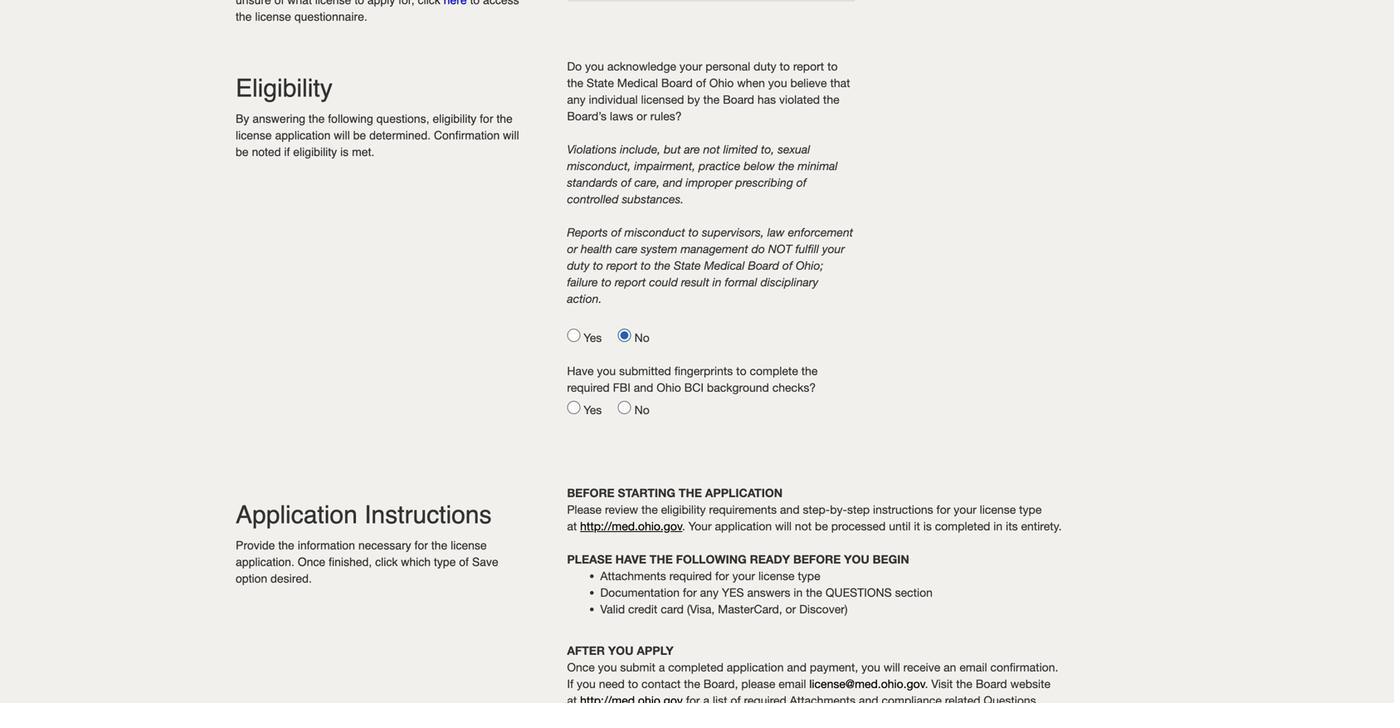Task type: locate. For each thing, give the bounding box(es) containing it.
no radio for do you acknowledge your personal duty to report to the state medical board of ohio when you believe that any individual licensed by the board has violated the board's laws or rules?
[[618, 329, 631, 342]]

the up discover)
[[806, 586, 822, 599]]

2 yes from the top
[[584, 403, 615, 417]]

0 vertical spatial the
[[679, 486, 702, 500]]

receive
[[904, 660, 941, 674]]

for inside by answering the following questions, eligibility for the license application will be determined. confirmation will be noted if eligibility is met.
[[480, 112, 493, 125]]

1 vertical spatial completed
[[668, 660, 724, 674]]

1 vertical spatial in
[[994, 519, 1003, 533]]

not down the step-
[[795, 519, 812, 533]]

no radio for have you submitted fingerprints to complete the required fbi and ohio bci background checks?
[[618, 401, 631, 414]]

required inside please have the following ready before you begin attachments required for your license type documentation for any yes answers in the questions section valid credit card (visa, mastercard, or discover)
[[669, 569, 712, 583]]

information
[[298, 539, 355, 552]]

yes
[[584, 331, 615, 344], [584, 403, 615, 417]]

in right answers
[[794, 586, 803, 599]]

0 horizontal spatial the
[[650, 552, 673, 566]]

until
[[889, 519, 911, 533]]

application inside after you apply once you submit a completed application and payment, you will receive an email confirmation. if you need to contact the board, please email
[[727, 660, 784, 674]]

0 vertical spatial yes
[[584, 331, 615, 344]]

1 vertical spatial or
[[567, 242, 578, 256]]

2 vertical spatial eligibility
[[661, 503, 706, 516]]

attachments
[[600, 569, 666, 583]]

0 vertical spatial in
[[713, 275, 722, 289]]

provide the information necessary for the license application. once finished, click which type of save option desired.
[[236, 539, 499, 585]]

action.
[[567, 292, 602, 305]]

1 vertical spatial at
[[567, 693, 577, 703]]

the inside reports of misconduct to supervisors, law enforcement or health care system management do not fulfill your duty to report to the state medical board of ohio; failure to report could result in formal disciplinary action.
[[654, 259, 671, 272]]

0 vertical spatial no radio
[[618, 329, 631, 342]]

1 yes from the top
[[584, 331, 615, 344]]

1 horizontal spatial type
[[798, 569, 821, 583]]

license@med.ohio.gov
[[810, 677, 926, 691]]

completed inside after you apply once you submit a completed application and payment, you will receive an email confirmation. if you need to contact the board, please email
[[668, 660, 724, 674]]

the inside have you submitted fingerprints to complete the required fbi and ohio bci background checks?
[[802, 364, 818, 378]]

1 horizontal spatial before
[[793, 552, 841, 566]]

1 horizontal spatial any
[[700, 586, 719, 599]]

please
[[742, 677, 776, 691]]

type
[[1019, 503, 1042, 516], [434, 555, 456, 569], [798, 569, 821, 583]]

2 no radio from the top
[[618, 401, 631, 414]]

your inside please have the following ready before you begin attachments required for your license type documentation for any yes answers in the questions section valid credit card (visa, mastercard, or discover)
[[733, 569, 755, 583]]

state
[[587, 76, 614, 90], [674, 259, 701, 272]]

1 horizontal spatial once
[[567, 660, 595, 674]]

completed
[[935, 519, 991, 533], [668, 660, 724, 674]]

0 horizontal spatial state
[[587, 76, 614, 90]]

section
[[895, 586, 933, 599]]

and inside after you apply once you submit a completed application and payment, you will receive an email confirmation. if you need to contact the board, please email
[[787, 660, 807, 674]]

finished,
[[329, 555, 372, 569]]

board's
[[567, 109, 607, 123]]

0 horizontal spatial any
[[567, 93, 586, 106]]

1 horizontal spatial required
[[669, 569, 712, 583]]

be up met.
[[353, 129, 366, 142]]

below
[[744, 159, 775, 173]]

you up submit
[[608, 644, 634, 657]]

in left its at the right of page
[[994, 519, 1003, 533]]

2 no from the top
[[635, 403, 650, 417]]

for inside provide the information necessary for the license application. once finished, click which type of save option desired.
[[415, 539, 428, 552]]

1 vertical spatial no
[[635, 403, 650, 417]]

0 vertical spatial any
[[567, 93, 586, 106]]

type up discover)
[[798, 569, 821, 583]]

the up could
[[654, 259, 671, 272]]

and inside before starting the application please review the eligibility requirements and step-by-step instructions for your license type at
[[780, 503, 800, 516]]

disciplinary
[[761, 275, 819, 289]]

your inside reports of misconduct to supervisors, law enforcement or health care system management do not fulfill your duty to report to the state medical board of ohio; failure to report could result in formal disciplinary action.
[[822, 242, 845, 256]]

mastercard,
[[718, 602, 782, 616]]

not
[[703, 142, 720, 156], [795, 519, 812, 533]]

no radio down fbi
[[618, 401, 631, 414]]

duty up when
[[754, 59, 777, 73]]

no
[[635, 331, 650, 344], [635, 403, 650, 417]]

1 vertical spatial state
[[674, 259, 701, 272]]

1 no from the top
[[635, 331, 650, 344]]

after you apply once you submit a completed application and payment, you will receive an email confirmation. if you need to contact the board, please email
[[567, 644, 1059, 691]]

laws
[[610, 109, 633, 123]]

email right please
[[779, 677, 806, 691]]

board,
[[704, 677, 738, 691]]

report
[[793, 59, 824, 73], [607, 259, 638, 272], [615, 275, 646, 289]]

type right 'which'
[[434, 555, 456, 569]]

complete
[[750, 364, 798, 378]]

at inside before starting the application please review the eligibility requirements and step-by-step instructions for your license type at
[[567, 519, 577, 533]]

0 horizontal spatial .
[[683, 519, 685, 533]]

or down answers
[[786, 602, 796, 616]]

entirety.
[[1021, 519, 1062, 533]]

to up the management
[[689, 225, 699, 239]]

do
[[567, 59, 582, 73]]

the inside please have the following ready before you begin attachments required for your license type documentation for any yes answers in the questions section valid credit card (visa, mastercard, or discover)
[[650, 552, 673, 566]]

answers
[[747, 586, 791, 599]]

1 vertical spatial duty
[[567, 259, 590, 272]]

2 horizontal spatial type
[[1019, 503, 1042, 516]]

2 horizontal spatial in
[[994, 519, 1003, 533]]

type up entirety.
[[1019, 503, 1042, 516]]

0 horizontal spatial you
[[608, 644, 634, 657]]

completed right it at the bottom right of the page
[[935, 519, 991, 533]]

in right result at the top
[[713, 275, 722, 289]]

required inside have you submitted fingerprints to complete the required fbi and ohio bci background checks?
[[567, 381, 610, 394]]

will
[[334, 129, 350, 142], [503, 129, 519, 142], [775, 519, 792, 533], [884, 660, 900, 674]]

for up yes
[[715, 569, 729, 583]]

1 at from the top
[[567, 519, 577, 533]]

the
[[236, 10, 252, 23], [567, 76, 584, 90], [703, 93, 720, 106], [823, 93, 840, 106], [309, 112, 325, 125], [497, 112, 513, 125], [778, 159, 795, 173], [654, 259, 671, 272], [802, 364, 818, 378], [642, 503, 658, 516], [278, 539, 295, 552], [431, 539, 448, 552], [806, 586, 822, 599], [684, 677, 700, 691], [956, 677, 973, 691]]

1 horizontal spatial is
[[924, 519, 932, 533]]

save
[[472, 555, 499, 569]]

report up believe
[[793, 59, 824, 73]]

eligibility right "if"
[[293, 145, 337, 159]]

to up "violated"
[[780, 59, 790, 73]]

0 horizontal spatial not
[[703, 142, 720, 156]]

0 vertical spatial application
[[275, 129, 331, 142]]

No radio
[[618, 329, 631, 342], [618, 401, 631, 414]]

credit
[[628, 602, 658, 616]]

minimal
[[798, 159, 838, 173]]

0 vertical spatial at
[[567, 519, 577, 533]]

met.
[[352, 145, 375, 159]]

your down enforcement
[[822, 242, 845, 256]]

1 horizontal spatial be
[[353, 129, 366, 142]]

care
[[616, 242, 638, 256]]

2 horizontal spatial or
[[786, 602, 796, 616]]

the inside before starting the application please review the eligibility requirements and step-by-step instructions for your license type at
[[679, 486, 702, 500]]

the inside after you apply once you submit a completed application and payment, you will receive an email confirmation. if you need to contact the board, please email
[[684, 677, 700, 691]]

http://med.ohio.gov link
[[580, 519, 683, 533]]

of inside provide the information necessary for the license application. once finished, click which type of save option desired.
[[459, 555, 469, 569]]

the left board,
[[684, 677, 700, 691]]

and down impairment,
[[663, 176, 683, 189]]

email right an
[[960, 660, 987, 674]]

0 vertical spatial report
[[793, 59, 824, 73]]

to up background
[[736, 364, 747, 378]]

board down do
[[748, 259, 779, 272]]

its
[[1006, 519, 1018, 533]]

your right instructions
[[954, 503, 977, 516]]

0 horizontal spatial once
[[298, 555, 326, 569]]

2 vertical spatial application
[[727, 660, 784, 674]]

will inside after you apply once you submit a completed application and payment, you will receive an email confirmation. if you need to contact the board, please email
[[884, 660, 900, 674]]

believe
[[791, 76, 827, 90]]

application down requirements
[[715, 519, 772, 533]]

violations
[[567, 142, 617, 156]]

access
[[483, 0, 519, 7]]

1 vertical spatial not
[[795, 519, 812, 533]]

the up application. at the bottom
[[278, 539, 295, 552]]

please
[[567, 552, 612, 566]]

1 vertical spatial before
[[793, 552, 841, 566]]

0 horizontal spatial is
[[340, 145, 349, 159]]

please have the following ready before you begin attachments required for your license type documentation for any yes answers in the questions section valid credit card (visa, mastercard, or discover)
[[567, 552, 939, 616]]

0 vertical spatial medical
[[617, 76, 658, 90]]

license inside by answering the following questions, eligibility for the license application will be determined. confirmation will be noted if eligibility is met.
[[236, 129, 272, 142]]

1 horizontal spatial or
[[637, 109, 647, 123]]

2 at from the top
[[567, 693, 577, 703]]

be down the step-
[[815, 519, 828, 533]]

1 horizontal spatial email
[[960, 660, 987, 674]]

before down http://med.ohio.gov . your application will not be processed until it is completed in its entirety.
[[793, 552, 841, 566]]

which
[[401, 555, 431, 569]]

at down if
[[567, 693, 577, 703]]

not inside violations include, but are not limited to, sexual misconduct, impairment, practice below the minimal standards of care, and improper prescribing of controlled substances.
[[703, 142, 720, 156]]

for right instructions
[[937, 503, 951, 516]]

visit
[[932, 677, 953, 691]]

not up practice on the top of the page
[[703, 142, 720, 156]]

be left "noted"
[[236, 145, 249, 159]]

to inside after you apply once you submit a completed application and payment, you will receive an email confirmation. if you need to contact the board, please email
[[628, 677, 638, 691]]

report down 'care'
[[607, 259, 638, 272]]

0 horizontal spatial before
[[567, 486, 615, 500]]

0 horizontal spatial required
[[567, 381, 610, 394]]

1 vertical spatial once
[[567, 660, 595, 674]]

1 horizontal spatial you
[[844, 552, 870, 566]]

0 vertical spatial once
[[298, 555, 326, 569]]

for up confirmation
[[480, 112, 493, 125]]

1 vertical spatial .
[[926, 677, 928, 691]]

state inside do you acknowledge your personal duty to report to the state medical board of ohio when you believe that any individual licensed by the board has violated the board's laws or rules?
[[587, 76, 614, 90]]

confirmation
[[434, 129, 500, 142]]

license left questionnaire.
[[255, 10, 291, 23]]

you up has
[[768, 76, 787, 90]]

to access the license questionnaire.
[[236, 0, 519, 23]]

yes right yes radio
[[584, 331, 615, 344]]

0 horizontal spatial ohio
[[657, 381, 681, 394]]

and inside have you submitted fingerprints to complete the required fbi and ohio bci background checks?
[[634, 381, 653, 394]]

and down submitted
[[634, 381, 653, 394]]

the down "sexual"
[[778, 159, 795, 173]]

1 horizontal spatial ohio
[[709, 76, 734, 90]]

1 vertical spatial medical
[[704, 259, 745, 272]]

no down submitted
[[635, 403, 650, 417]]

health
[[581, 242, 612, 256]]

once down information
[[298, 555, 326, 569]]

if
[[284, 145, 290, 159]]

questionnaire.
[[295, 10, 368, 23]]

no up submitted
[[635, 331, 650, 344]]

1 vertical spatial be
[[236, 145, 249, 159]]

of left save
[[459, 555, 469, 569]]

any up (visa,
[[700, 586, 719, 599]]

processed
[[831, 519, 886, 533]]

2 vertical spatial or
[[786, 602, 796, 616]]

to left access
[[470, 0, 480, 7]]

application
[[275, 129, 331, 142], [715, 519, 772, 533], [727, 660, 784, 674]]

application instructions
[[236, 501, 492, 529]]

completed up board,
[[668, 660, 724, 674]]

the up checks?
[[802, 364, 818, 378]]

click
[[375, 555, 398, 569]]

to inside to access the license questionnaire.
[[470, 0, 480, 7]]

do you acknowledge your personal duty to report to the state medical board of ohio when you believe that any individual licensed by the board has violated the board's laws or rules?
[[567, 59, 850, 123]]

for up (visa,
[[683, 586, 697, 599]]

license up save
[[451, 539, 487, 552]]

0 horizontal spatial be
[[236, 145, 249, 159]]

application up please
[[727, 660, 784, 674]]

. left your
[[683, 519, 685, 533]]

1 vertical spatial yes
[[584, 403, 615, 417]]

any
[[567, 93, 586, 106], [700, 586, 719, 599]]

is left met.
[[340, 145, 349, 159]]

license inside provide the information necessary for the license application. once finished, click which type of save option desired.
[[451, 539, 487, 552]]

the inside violations include, but are not limited to, sexual misconduct, impairment, practice below the minimal standards of care, and improper prescribing of controlled substances.
[[778, 159, 795, 173]]

duty inside do you acknowledge your personal duty to report to the state medical board of ohio when you believe that any individual licensed by the board has violated the board's laws or rules?
[[754, 59, 777, 73]]

license down the by
[[236, 129, 272, 142]]

before
[[567, 486, 615, 500], [793, 552, 841, 566]]

your up by at top
[[680, 59, 703, 73]]

2 vertical spatial in
[[794, 586, 803, 599]]

to down submit
[[628, 677, 638, 691]]

1 horizontal spatial state
[[674, 259, 701, 272]]

will up license@med.ohio.gov link
[[884, 660, 900, 674]]

0 horizontal spatial medical
[[617, 76, 658, 90]]

or right laws
[[637, 109, 647, 123]]

to down 'health'
[[593, 259, 603, 272]]

of left care, at the top left
[[621, 176, 631, 189]]

0 vertical spatial completed
[[935, 519, 991, 533]]

checks?
[[773, 381, 816, 394]]

medical down 'acknowledge'
[[617, 76, 658, 90]]

your inside do you acknowledge your personal duty to report to the state medical board of ohio when you believe that any individual licensed by the board has violated the board's laws or rules?
[[680, 59, 703, 73]]

0 vertical spatial duty
[[754, 59, 777, 73]]

and for the
[[780, 503, 800, 516]]

or inside please have the following ready before you begin attachments required for your license type documentation for any yes answers in the questions section valid credit card (visa, mastercard, or discover)
[[786, 602, 796, 616]]

1 horizontal spatial in
[[794, 586, 803, 599]]

board
[[661, 76, 693, 90], [723, 93, 754, 106], [748, 259, 779, 272], [976, 677, 1007, 691]]

0 vertical spatial before
[[567, 486, 615, 500]]

eligibility up your
[[661, 503, 706, 516]]

1 no radio from the top
[[618, 329, 631, 342]]

1 vertical spatial required
[[669, 569, 712, 583]]

0 horizontal spatial or
[[567, 242, 578, 256]]

1 vertical spatial any
[[700, 586, 719, 599]]

and up . visit the board website at
[[787, 660, 807, 674]]

1 horizontal spatial duty
[[754, 59, 777, 73]]

at down please
[[567, 519, 577, 533]]

1 vertical spatial the
[[650, 552, 673, 566]]

1 vertical spatial report
[[607, 259, 638, 272]]

type inside provide the information necessary for the license application. once finished, click which type of save option desired.
[[434, 555, 456, 569]]

1 horizontal spatial completed
[[935, 519, 991, 533]]

of up by at top
[[696, 76, 706, 90]]

eligibility up confirmation
[[433, 112, 477, 125]]

the up your
[[679, 486, 702, 500]]

to up that
[[828, 59, 838, 73]]

will down following
[[334, 129, 350, 142]]

any up board's
[[567, 93, 586, 106]]

1 vertical spatial is
[[924, 519, 932, 533]]

yes right yes option
[[584, 403, 615, 417]]

questions,
[[377, 112, 430, 125]]

board down confirmation. on the right bottom
[[976, 677, 1007, 691]]

once down after in the bottom left of the page
[[567, 660, 595, 674]]

you
[[844, 552, 870, 566], [608, 644, 634, 657]]

required down have
[[567, 381, 610, 394]]

0 vertical spatial you
[[844, 552, 870, 566]]

http://med.ohio.gov . your application will not be processed until it is completed in its entirety.
[[580, 519, 1062, 533]]

contact
[[642, 677, 681, 691]]

. inside . visit the board website at
[[926, 677, 928, 691]]

the down that
[[823, 93, 840, 106]]

0 horizontal spatial duty
[[567, 259, 590, 272]]

if
[[567, 677, 574, 691]]

have
[[567, 364, 594, 378]]

medical down the management
[[704, 259, 745, 272]]

violated
[[779, 93, 820, 106]]

0 vertical spatial .
[[683, 519, 685, 533]]

0 vertical spatial eligibility
[[433, 112, 477, 125]]

0 vertical spatial is
[[340, 145, 349, 159]]

1 vertical spatial no radio
[[618, 401, 631, 414]]

no radio up submitted
[[618, 329, 631, 342]]

1 vertical spatial ohio
[[657, 381, 681, 394]]

you down processed
[[844, 552, 870, 566]]

your
[[680, 59, 703, 73], [822, 242, 845, 256], [954, 503, 977, 516], [733, 569, 755, 583]]

do
[[752, 242, 765, 256]]

license down ready
[[759, 569, 795, 583]]

ohio inside have you submitted fingerprints to complete the required fbi and ohio bci background checks?
[[657, 381, 681, 394]]

0 horizontal spatial type
[[434, 555, 456, 569]]

instructions
[[364, 501, 492, 529]]

the inside to access the license questionnaire.
[[236, 10, 252, 23]]

duty
[[754, 59, 777, 73], [567, 259, 590, 272]]

2 horizontal spatial eligibility
[[661, 503, 706, 516]]

0 vertical spatial ohio
[[709, 76, 734, 90]]

for up 'which'
[[415, 539, 428, 552]]

0 vertical spatial required
[[567, 381, 610, 394]]

0 vertical spatial not
[[703, 142, 720, 156]]

1 vertical spatial email
[[779, 677, 806, 691]]

license up its at the right of page
[[980, 503, 1016, 516]]

0 horizontal spatial in
[[713, 275, 722, 289]]

0 vertical spatial no
[[635, 331, 650, 344]]

state up result at the top
[[674, 259, 701, 272]]

noted
[[252, 145, 281, 159]]

application.
[[236, 555, 295, 569]]

2 horizontal spatial be
[[815, 519, 828, 533]]

the down starting at the bottom left of page
[[642, 503, 658, 516]]

0 horizontal spatial completed
[[668, 660, 724, 674]]

Yes radio
[[567, 401, 580, 414]]

the inside before starting the application please review the eligibility requirements and step-by-step instructions for your license type at
[[642, 503, 658, 516]]

1 horizontal spatial medical
[[704, 259, 745, 272]]

need
[[599, 677, 625, 691]]

1 vertical spatial you
[[608, 644, 634, 657]]

1 vertical spatial eligibility
[[293, 145, 337, 159]]

0 vertical spatial be
[[353, 129, 366, 142]]

application up "if"
[[275, 129, 331, 142]]

1 horizontal spatial .
[[926, 677, 928, 691]]

yes
[[722, 586, 744, 599]]

0 vertical spatial or
[[637, 109, 647, 123]]

1 horizontal spatial the
[[679, 486, 702, 500]]

. left visit
[[926, 677, 928, 691]]



Task type: vqa. For each thing, say whether or not it's contained in the screenshot.
Board in . Visit the Board website at
yes



Task type: describe. For each thing, give the bounding box(es) containing it.
2 vertical spatial report
[[615, 275, 646, 289]]

fingerprints
[[675, 364, 733, 378]]

before inside please have the following ready before you begin attachments required for your license type documentation for any yes answers in the questions section valid credit card (visa, mastercard, or discover)
[[793, 552, 841, 566]]

provide
[[236, 539, 275, 552]]

1 vertical spatial application
[[715, 519, 772, 533]]

any inside do you acknowledge your personal duty to report to the state medical board of ohio when you believe that any individual licensed by the board has violated the board's laws or rules?
[[567, 93, 586, 106]]

determined.
[[369, 129, 431, 142]]

will right confirmation
[[503, 129, 519, 142]]

and inside violations include, but are not limited to, sexual misconduct, impairment, practice below the minimal standards of care, and improper prescribing of controlled substances.
[[663, 176, 683, 189]]

and for submitted
[[634, 381, 653, 394]]

(visa,
[[687, 602, 715, 616]]

website
[[1011, 677, 1051, 691]]

fbi
[[613, 381, 631, 394]]

review
[[605, 503, 638, 516]]

an
[[944, 660, 957, 674]]

your
[[689, 519, 712, 533]]

for inside before starting the application please review the eligibility requirements and step-by-step instructions for your license type at
[[937, 503, 951, 516]]

to right failure
[[601, 275, 612, 289]]

before inside before starting the application please review the eligibility requirements and step-by-step instructions for your license type at
[[567, 486, 615, 500]]

when
[[737, 76, 765, 90]]

board inside . visit the board website at
[[976, 677, 1007, 691]]

rules?
[[650, 109, 682, 123]]

any inside please have the following ready before you begin attachments required for your license type documentation for any yes answers in the questions section valid credit card (visa, mastercard, or discover)
[[700, 586, 719, 599]]

not
[[768, 242, 792, 256]]

you right if
[[577, 677, 596, 691]]

result
[[681, 275, 709, 289]]

application
[[236, 501, 358, 529]]

once inside after you apply once you submit a completed application and payment, you will receive an email confirmation. if you need to contact the board, please email
[[567, 660, 595, 674]]

ready
[[750, 552, 790, 566]]

board up "licensed"
[[661, 76, 693, 90]]

you inside please have the following ready before you begin attachments required for your license type documentation for any yes answers in the questions section valid credit card (visa, mastercard, or discover)
[[844, 552, 870, 566]]

yes for have you submitted fingerprints to complete the required fbi and ohio bci background checks?
[[584, 403, 615, 417]]

system
[[641, 242, 678, 256]]

the inside . visit the board website at
[[956, 677, 973, 691]]

ohio inside do you acknowledge your personal duty to report to the state medical board of ohio when you believe that any individual licensed by the board has violated the board's laws or rules?
[[709, 76, 734, 90]]

law
[[768, 225, 785, 239]]

of down minimal
[[797, 176, 807, 189]]

the down do
[[567, 76, 584, 90]]

misconduct,
[[567, 159, 631, 173]]

to down system
[[641, 259, 651, 272]]

and for apply
[[787, 660, 807, 674]]

by
[[687, 93, 700, 106]]

the for application
[[679, 486, 702, 500]]

sexual
[[778, 142, 810, 156]]

include,
[[620, 142, 661, 156]]

starting
[[618, 486, 676, 500]]

failure
[[567, 275, 598, 289]]

type inside before starting the application please review the eligibility requirements and step-by-step instructions for your license type at
[[1019, 503, 1042, 516]]

formal
[[725, 275, 757, 289]]

license inside please have the following ready before you begin attachments required for your license type documentation for any yes answers in the questions section valid credit card (visa, mastercard, or discover)
[[759, 569, 795, 583]]

answering
[[253, 112, 305, 125]]

prescribing
[[736, 176, 793, 189]]

report inside do you acknowledge your personal duty to report to the state medical board of ohio when you believe that any individual licensed by the board has violated the board's laws or rules?
[[793, 59, 824, 73]]

license inside to access the license questionnaire.
[[255, 10, 291, 23]]

to,
[[761, 142, 775, 156]]

0 horizontal spatial email
[[779, 677, 806, 691]]

the down instructions
[[431, 539, 448, 552]]

a
[[659, 660, 665, 674]]

in inside please have the following ready before you begin attachments required for your license type documentation for any yes answers in the questions section valid credit card (visa, mastercard, or discover)
[[794, 586, 803, 599]]

the for following
[[650, 552, 673, 566]]

is inside by answering the following questions, eligibility for the license application will be determined. confirmation will be noted if eligibility is met.
[[340, 145, 349, 159]]

application inside by answering the following questions, eligibility for the license application will be determined. confirmation will be noted if eligibility is met.
[[275, 129, 331, 142]]

duty inside reports of misconduct to supervisors, law enforcement or health care system management do not fulfill your duty to report to the state medical board of ohio; failure to report could result in formal disciplinary action.
[[567, 259, 590, 272]]

submit
[[620, 660, 656, 674]]

of up 'care'
[[611, 225, 621, 239]]

submitted
[[619, 364, 671, 378]]

management
[[681, 242, 748, 256]]

you inside after you apply once you submit a completed application and payment, you will receive an email confirmation. if you need to contact the board, please email
[[608, 644, 634, 657]]

individual
[[589, 93, 638, 106]]

after
[[567, 644, 605, 657]]

personal
[[706, 59, 751, 73]]

2 vertical spatial be
[[815, 519, 828, 533]]

card
[[661, 602, 684, 616]]

no for have you submitted fingerprints to complete the required fbi and ohio bci background checks?
[[635, 403, 650, 417]]

you up license@med.ohio.gov link
[[862, 660, 881, 674]]

instructions
[[873, 503, 933, 516]]

controlled
[[567, 192, 619, 206]]

it
[[914, 519, 920, 533]]

following
[[328, 112, 373, 125]]

the right by at top
[[703, 93, 720, 106]]

but
[[664, 142, 681, 156]]

enforcement
[[788, 225, 853, 239]]

board inside reports of misconduct to supervisors, law enforcement or health care system management do not fulfill your duty to report to the state medical board of ohio; failure to report could result in formal disciplinary action.
[[748, 259, 779, 272]]

. visit the board website at
[[567, 677, 1051, 703]]

your inside before starting the application please review the eligibility requirements and step-by-step instructions for your license type at
[[954, 503, 977, 516]]

licensed
[[641, 93, 684, 106]]

ohio;
[[796, 259, 824, 272]]

you up need
[[598, 660, 617, 674]]

medical inside do you acknowledge your personal duty to report to the state medical board of ohio when you believe that any individual licensed by the board has violated the board's laws or rules?
[[617, 76, 658, 90]]

1 horizontal spatial eligibility
[[433, 112, 477, 125]]

limited
[[723, 142, 758, 156]]

step
[[847, 503, 870, 516]]

of up disciplinary
[[783, 259, 793, 272]]

Yes radio
[[567, 329, 580, 342]]

background
[[707, 381, 769, 394]]

or inside reports of misconduct to supervisors, law enforcement or health care system management do not fulfill your duty to report to the state medical board of ohio; failure to report could result in formal disciplinary action.
[[567, 242, 578, 256]]

have you submitted fingerprints to complete the required fbi and ohio bci background checks?
[[567, 364, 818, 394]]

confirmation.
[[991, 660, 1059, 674]]

acknowledge
[[607, 59, 677, 73]]

medical inside reports of misconduct to supervisors, law enforcement or health care system management do not fulfill your duty to report to the state medical board of ohio; failure to report could result in formal disciplinary action.
[[704, 259, 745, 272]]

license inside before starting the application please review the eligibility requirements and step-by-step instructions for your license type at
[[980, 503, 1016, 516]]

before starting the application please review the eligibility requirements and step-by-step instructions for your license type at
[[567, 486, 1042, 533]]

once inside provide the information necessary for the license application. once finished, click which type of save option desired.
[[298, 555, 326, 569]]

0 horizontal spatial eligibility
[[293, 145, 337, 159]]

by answering the following questions, eligibility for the license application will be determined. confirmation will be noted if eligibility is met.
[[236, 112, 519, 159]]

requirements
[[709, 503, 777, 516]]

following
[[676, 552, 747, 566]]

board down when
[[723, 93, 754, 106]]

fulfill
[[796, 242, 819, 256]]

substances.
[[622, 192, 684, 206]]

the left following
[[309, 112, 325, 125]]

to inside have you submitted fingerprints to complete the required fbi and ohio bci background checks?
[[736, 364, 747, 378]]

violations include, but are not limited to, sexual misconduct, impairment, practice below the minimal standards of care, and improper prescribing of controlled substances.
[[567, 142, 838, 206]]

option
[[236, 572, 267, 585]]

eligibility inside before starting the application please review the eligibility requirements and step-by-step instructions for your license type at
[[661, 503, 706, 516]]

improper
[[686, 176, 733, 189]]

in inside reports of misconduct to supervisors, law enforcement or health care system management do not fulfill your duty to report to the state medical board of ohio; failure to report could result in formal disciplinary action.
[[713, 275, 722, 289]]

at inside . visit the board website at
[[567, 693, 577, 703]]

0 vertical spatial email
[[960, 660, 987, 674]]

that
[[830, 76, 850, 90]]

documentation
[[600, 586, 680, 599]]

the up confirmation
[[497, 112, 513, 125]]

payment,
[[810, 660, 858, 674]]

yes for do you acknowledge your personal duty to report to the state medical board of ohio when you believe that any individual licensed by the board has violated the board's laws or rules?
[[584, 331, 615, 344]]

1 horizontal spatial not
[[795, 519, 812, 533]]

type inside please have the following ready before you begin attachments required for your license type documentation for any yes answers in the questions section valid credit card (visa, mastercard, or discover)
[[798, 569, 821, 583]]

no for do you acknowledge your personal duty to report to the state medical board of ohio when you believe that any individual licensed by the board has violated the board's laws or rules?
[[635, 331, 650, 344]]

the inside please have the following ready before you begin attachments required for your license type documentation for any yes answers in the questions section valid credit card (visa, mastercard, or discover)
[[806, 586, 822, 599]]

application
[[705, 486, 783, 500]]

or inside do you acknowledge your personal duty to report to the state medical board of ohio when you believe that any individual licensed by the board has violated the board's laws or rules?
[[637, 109, 647, 123]]

you right do
[[585, 59, 604, 73]]

practice
[[699, 159, 741, 173]]

care,
[[635, 176, 660, 189]]

misconduct
[[625, 225, 685, 239]]

you inside have you submitted fingerprints to complete the required fbi and ohio bci background checks?
[[597, 364, 616, 378]]

step-
[[803, 503, 830, 516]]

questions
[[826, 586, 892, 599]]

supervisors,
[[702, 225, 764, 239]]

of inside do you acknowledge your personal duty to report to the state medical board of ohio when you believe that any individual licensed by the board has violated the board's laws or rules?
[[696, 76, 706, 90]]

will up ready
[[775, 519, 792, 533]]

http://med.ohio.gov
[[580, 519, 683, 533]]

has
[[758, 93, 776, 106]]

could
[[649, 275, 678, 289]]

state inside reports of misconduct to supervisors, law enforcement or health care system management do not fulfill your duty to report to the state medical board of ohio; failure to report could result in formal disciplinary action.
[[674, 259, 701, 272]]

discover)
[[799, 602, 848, 616]]



